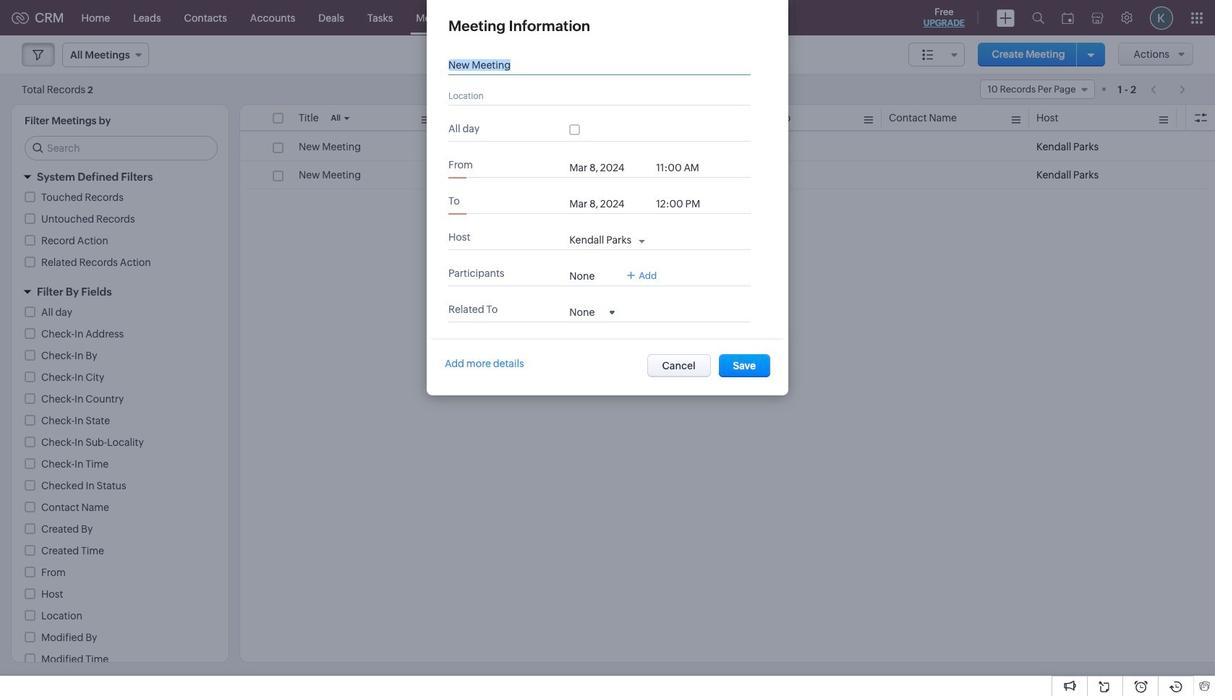 Task type: vqa. For each thing, say whether or not it's contained in the screenshot.
Other Modules 'field'
no



Task type: locate. For each thing, give the bounding box(es) containing it.
0 vertical spatial hh:mm a text field
[[657, 162, 714, 174]]

Title text field
[[449, 59, 738, 71]]

Location text field
[[449, 90, 738, 101]]

1 vertical spatial mmm d, yyyy text field
[[570, 198, 649, 210]]

2 mmm d, yyyy text field from the top
[[570, 198, 649, 210]]

None button
[[647, 355, 711, 378], [719, 355, 771, 378], [647, 355, 711, 378], [719, 355, 771, 378]]

0 vertical spatial mmm d, yyyy text field
[[570, 162, 649, 174]]

hh:mm a text field
[[657, 162, 714, 174], [657, 198, 714, 210]]

row group
[[240, 133, 1216, 190]]

None field
[[570, 306, 615, 318]]

2 hh:mm a text field from the top
[[657, 198, 714, 210]]

1 hh:mm a text field from the top
[[657, 162, 714, 174]]

navigation
[[1144, 79, 1194, 100]]

mmm d, yyyy text field
[[570, 162, 649, 174], [570, 198, 649, 210]]

1 vertical spatial hh:mm a text field
[[657, 198, 714, 210]]

hh:mm a text field for 2nd mmm d, yyyy "text box" from the bottom
[[657, 162, 714, 174]]



Task type: describe. For each thing, give the bounding box(es) containing it.
hh:mm a text field for 1st mmm d, yyyy "text box" from the bottom
[[657, 198, 714, 210]]

logo image
[[12, 12, 29, 24]]

1 mmm d, yyyy text field from the top
[[570, 162, 649, 174]]

Search text field
[[25, 137, 217, 160]]



